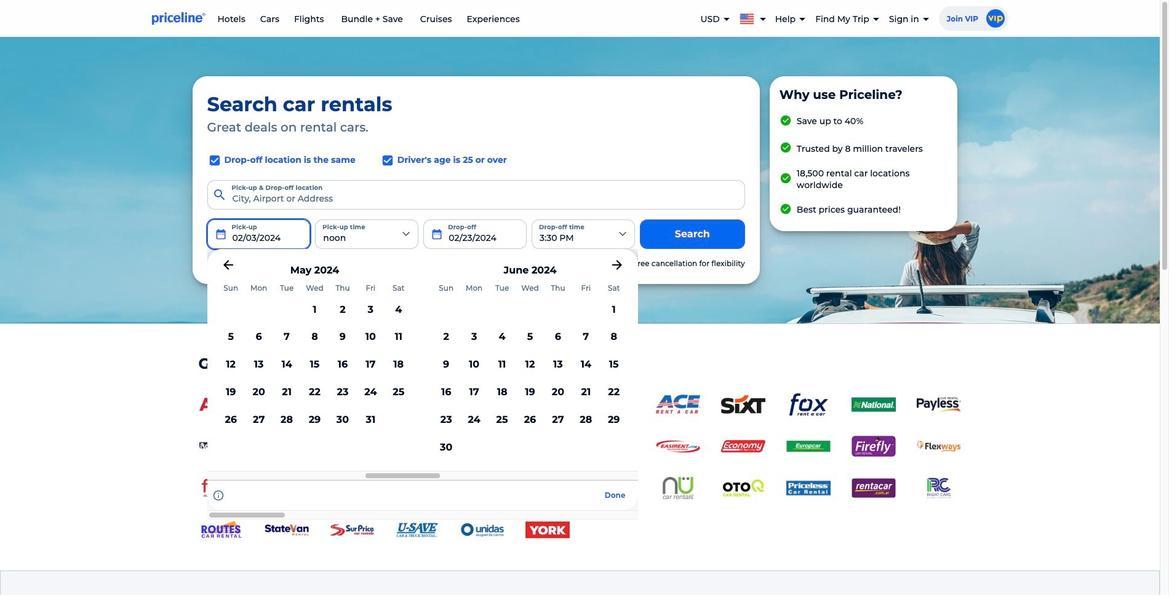 Task type: vqa. For each thing, say whether or not it's contained in the screenshot.
DROP-OFF field at the top left of page's Calendar image
yes



Task type: describe. For each thing, give the bounding box(es) containing it.
surprice image
[[330, 520, 374, 542]]

City, Airport or Address text field
[[207, 180, 745, 210]]

calendar image for drop-off field
[[431, 228, 443, 241]]

fox image
[[786, 394, 831, 416]]

foco image
[[199, 478, 243, 500]]

nü image
[[656, 478, 700, 500]]

avis image
[[199, 394, 243, 416]]

green motion image
[[264, 478, 309, 500]]

easirent image
[[656, 436, 700, 458]]

otoq image
[[721, 478, 766, 500]]

u save image
[[395, 520, 439, 542]]

advantage image
[[199, 436, 243, 458]]

york image
[[525, 520, 570, 542]]

Pick-up field
[[207, 220, 310, 249]]

kyte image
[[395, 478, 439, 500]]

budget image
[[264, 394, 309, 416]]

Drop-off field
[[424, 220, 527, 249]]

flexways image
[[917, 436, 961, 458]]

hertz image
[[330, 394, 374, 416]]

calendar image for pick-up field
[[215, 228, 227, 241]]

priceless image
[[786, 478, 831, 500]]

ace image
[[656, 394, 700, 416]]

enterprise image
[[395, 394, 439, 416]]

infinity image
[[330, 478, 374, 500]]

state van rental image
[[264, 520, 309, 542]]

alamo image
[[525, 394, 570, 416]]

unidas image
[[460, 520, 504, 542]]

payless image
[[917, 397, 961, 413]]



Task type: locate. For each thing, give the bounding box(es) containing it.
mex image
[[460, 478, 504, 500]]

right cars image
[[917, 478, 961, 500]]

midway image
[[525, 478, 570, 500]]

calendar image up show march 2024 icon
[[215, 228, 227, 241]]

2 calendar image from the left
[[431, 228, 443, 241]]

economy image
[[721, 436, 766, 458]]

calendar image
[[215, 228, 227, 241], [431, 228, 443, 241]]

priceline.com home image
[[152, 12, 205, 25]]

vip badge icon image
[[987, 9, 1005, 28]]

show june 2024 image
[[610, 258, 625, 273]]

calendar image down city, airport or address text field
[[431, 228, 443, 241]]

1 horizontal spatial calendar image
[[431, 228, 443, 241]]

0 horizontal spatial calendar image
[[215, 228, 227, 241]]

europcar image
[[786, 436, 831, 458]]

show march 2024 image
[[221, 258, 235, 273]]

routes image
[[199, 520, 243, 542]]

1 calendar image from the left
[[215, 228, 227, 241]]

nextcar image
[[591, 478, 635, 500]]

american image
[[395, 436, 439, 458]]

sixt image
[[721, 394, 766, 416]]

dollar image
[[460, 394, 504, 416]]

firefly image
[[852, 436, 896, 458]]

rentacar image
[[852, 478, 896, 500]]

en us image
[[740, 11, 760, 24]]

thrifty image
[[591, 394, 635, 416]]

national image
[[852, 394, 896, 416]]



